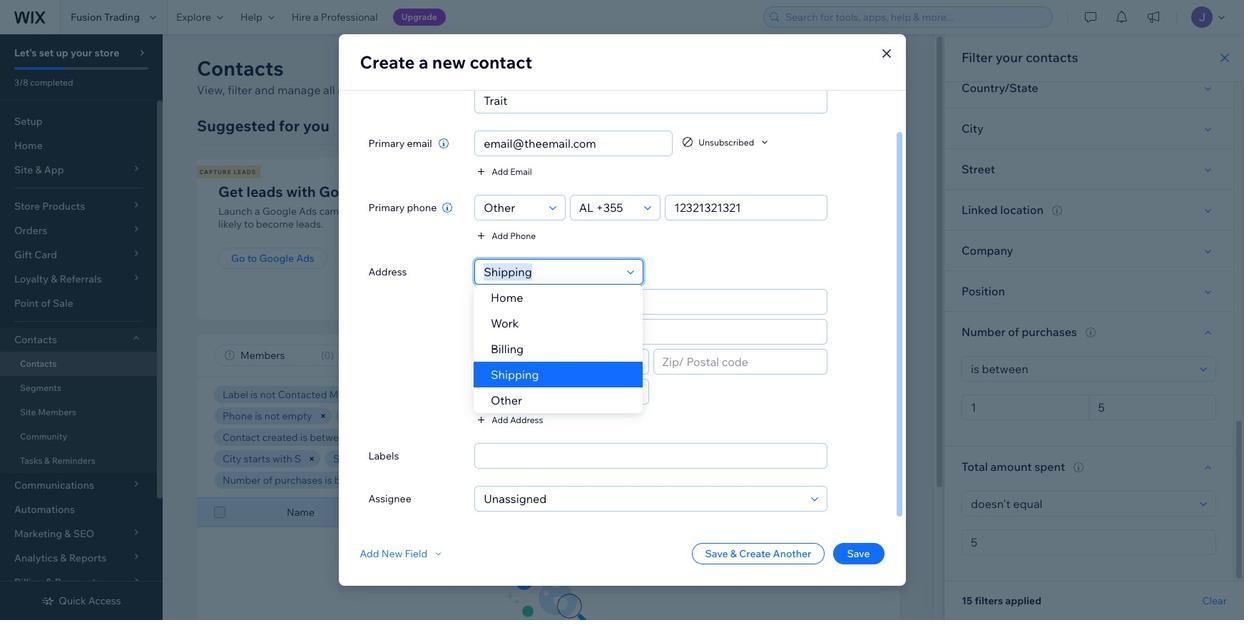 Task type: describe. For each thing, give the bounding box(es) containing it.
algeria
[[758, 431, 791, 444]]

0 vertical spatial clear button
[[591, 472, 634, 489]]

create contact
[[801, 61, 883, 76]]

shipping option
[[474, 362, 643, 388]]

become
[[256, 218, 294, 231]]

days
[[626, 431, 648, 444]]

1 horizontal spatial create
[[740, 547, 771, 560]]

your inside sidebar element
[[71, 46, 92, 59]]

add email
[[492, 166, 532, 177]]

clear for bottommost clear button
[[1203, 595, 1228, 607]]

location for linked location doesn't equal any of hickory drive
[[487, 453, 525, 465]]

add for add address
[[492, 414, 509, 425]]

primary for primary phone
[[369, 201, 405, 214]]

location for linked location
[[1001, 203, 1044, 217]]

get
[[218, 183, 243, 201]]

birthdate in the last 90 days
[[518, 431, 648, 444]]

1 vertical spatial ads
[[299, 205, 317, 218]]

add email button
[[475, 165, 532, 178]]

is down contact created is between dec 22, 2023 and dec 10, 2023
[[365, 453, 372, 465]]

quick
[[59, 595, 86, 607]]

city for city
[[962, 121, 984, 136]]

professional
[[321, 11, 378, 24]]

setup link
[[0, 109, 157, 133]]

total for total amount spent
[[962, 460, 989, 474]]

tasks
[[20, 455, 42, 466]]

by
[[684, 205, 695, 218]]

assignee for assignee
[[369, 493, 412, 505]]

list containing get leads with google ads
[[195, 158, 995, 320]]

0 horizontal spatial contact
[[470, 51, 533, 73]]

contacts inside grow your contact list add contacts by importing them via gmail or a csv file.
[[641, 205, 682, 218]]

upgrade
[[402, 11, 437, 22]]

a left member
[[445, 410, 450, 423]]

email
[[407, 137, 432, 150]]

2 type field from the top
[[480, 260, 623, 284]]

and down member status is not a member
[[414, 431, 432, 444]]

sidebar element
[[0, 34, 163, 620]]

you
[[303, 116, 330, 135]]

3/8
[[14, 77, 28, 88]]

drive
[[660, 453, 685, 465]]

1 vertical spatial home
[[491, 291, 524, 305]]

list box containing home
[[474, 285, 643, 413]]

equal
[[564, 453, 590, 465]]

phone is not empty
[[223, 410, 312, 423]]

total amount spent is not 5
[[442, 474, 567, 487]]

add new field button
[[360, 547, 445, 560]]

purchases for number of purchases
[[1022, 325, 1078, 339]]

contacts inside contacts view, filter and manage all of your site's customers and leads. learn more
[[197, 56, 284, 81]]

select an option field for number of purchases
[[967, 357, 1196, 381]]

From number field
[[967, 395, 1085, 420]]

City field
[[480, 350, 644, 374]]

save button
[[833, 543, 885, 565]]

save for save & create another
[[706, 547, 729, 560]]

email for email
[[447, 506, 472, 519]]

access
[[88, 595, 121, 607]]

go to google ads
[[231, 252, 315, 265]]

& for create
[[731, 547, 737, 560]]

help
[[241, 11, 263, 24]]

save for save
[[848, 547, 871, 560]]

save & create another
[[706, 547, 812, 560]]

or
[[817, 205, 827, 218]]

0 horizontal spatial contact
[[223, 431, 260, 444]]

a inside grow your contact list add contacts by importing them via gmail or a csv file.
[[829, 205, 835, 218]]

Street field
[[480, 290, 823, 314]]

them
[[746, 205, 770, 218]]

and right 1
[[385, 474, 402, 487]]

community
[[20, 431, 67, 442]]

is left algeria
[[748, 431, 756, 444]]

0 vertical spatial ads
[[373, 183, 399, 201]]

2 horizontal spatial address
[[709, 506, 748, 519]]

select an option field for total amount spent
[[967, 492, 1196, 516]]

segments
[[20, 383, 61, 393]]

name
[[287, 506, 315, 519]]

site members
[[20, 407, 76, 418]]

add new field
[[360, 547, 428, 560]]

of for number of purchases is between 1 and 5
[[263, 474, 273, 487]]

set
[[39, 46, 54, 59]]

home link
[[0, 133, 157, 158]]

label
[[223, 388, 248, 401]]

of for number of purchases
[[1009, 325, 1020, 339]]

customers
[[366, 388, 417, 401]]

is down customers at the left bottom of page
[[417, 410, 425, 423]]

contacted
[[278, 388, 327, 401]]

90
[[611, 431, 624, 444]]

1 horizontal spatial contacts
[[1026, 49, 1079, 66]]

hire
[[292, 11, 311, 24]]

reminders
[[52, 455, 95, 466]]

work
[[491, 316, 519, 330]]

1 5 from the left
[[404, 474, 410, 487]]

status for member status
[[876, 506, 904, 519]]

trading
[[104, 11, 140, 24]]

get leads with google ads launch a google ads campaign to target people likely to become leads.
[[218, 183, 443, 231]]

setup
[[14, 115, 43, 128]]

import
[[632, 252, 665, 265]]

member status is not a member
[[344, 410, 492, 423]]

2 dec from the left
[[434, 431, 453, 444]]

0 horizontal spatial address
[[369, 266, 407, 278]]

google inside 'go to google ads' button
[[259, 252, 294, 265]]

To number field
[[1095, 395, 1212, 420]]

country/state for country/state
[[962, 81, 1039, 95]]

launch
[[218, 205, 253, 218]]

shipping
[[491, 368, 539, 382]]

primary for primary email
[[369, 137, 405, 150]]

is up starts
[[255, 410, 262, 423]]

unsubscribed button
[[682, 136, 772, 148]]

phone inside button
[[510, 230, 536, 241]]

Search for tools, apps, help & more... field
[[782, 7, 1049, 27]]

grow your contact list add contacts by importing them via gmail or a csv file.
[[620, 183, 835, 231]]

not for phone is not empty
[[265, 410, 280, 423]]

target
[[380, 205, 408, 218]]

Street line 2 (Optional) field
[[480, 320, 823, 344]]

amount for total amount spent
[[991, 460, 1033, 474]]

suggested for you
[[197, 116, 330, 135]]

1 vertical spatial google
[[262, 205, 297, 218]]

other
[[491, 393, 523, 408]]

member for member status
[[834, 506, 873, 519]]

likely
[[218, 218, 242, 231]]

clear for the top clear button
[[602, 475, 623, 485]]

company
[[962, 243, 1014, 258]]

contact created is between dec 22, 2023 and dec 10, 2023
[[223, 431, 494, 444]]

contacts inside dropdown button
[[14, 333, 57, 346]]

hire a professional link
[[283, 0, 387, 34]]

Unsaved view field
[[236, 345, 317, 365]]

another
[[773, 547, 812, 560]]

birthdate
[[518, 431, 562, 444]]

tasks & reminders link
[[0, 449, 157, 473]]

upgrade button
[[393, 9, 446, 26]]

Enter a value number field
[[967, 530, 1212, 555]]

Last name field
[[480, 89, 823, 113]]

not left member
[[427, 410, 442, 423]]

save & create another button
[[693, 543, 825, 565]]

0
[[324, 349, 331, 362]]

create contact button
[[771, 56, 900, 81]]

point of sale
[[14, 297, 73, 310]]

a right hire
[[313, 11, 319, 24]]

all
[[323, 83, 335, 97]]

more
[[554, 83, 582, 97]]

contact inside button
[[840, 61, 883, 76]]

labels
[[369, 450, 399, 463]]

created
[[262, 431, 298, 444]]

Code field
[[575, 196, 640, 220]]

with for google
[[286, 183, 316, 201]]

is left jacob
[[569, 410, 577, 423]]

simon
[[610, 410, 640, 423]]

1 horizontal spatial status
[[529, 388, 557, 401]]

leads. inside contacts view, filter and manage all of your site's customers and leads. learn more
[[488, 83, 519, 97]]

not down doesn't
[[544, 474, 559, 487]]

manage
[[278, 83, 321, 97]]

csv
[[620, 218, 640, 231]]

to inside button
[[247, 252, 257, 265]]

Search... field
[[729, 345, 878, 365]]

contacts view, filter and manage all of your site's customers and leads. learn more
[[197, 56, 582, 97]]

point
[[14, 297, 39, 310]]

linked location
[[962, 203, 1044, 217]]

1 vertical spatial clear button
[[1203, 595, 1228, 607]]



Task type: vqa. For each thing, say whether or not it's contained in the screenshot.
the Save for Save
yes



Task type: locate. For each thing, give the bounding box(es) containing it.
None field
[[488, 444, 823, 468], [480, 487, 807, 511], [488, 444, 823, 468], [480, 487, 807, 511]]

0 vertical spatial google
[[319, 183, 369, 201]]

2023
[[389, 431, 412, 444], [471, 431, 494, 444]]

Country field
[[480, 380, 629, 404]]

primary email
[[369, 137, 432, 150]]

1 vertical spatial type field
[[480, 260, 623, 284]]

0 horizontal spatial contacts
[[641, 205, 682, 218]]

last
[[592, 431, 609, 444]]

2 horizontal spatial phone
[[578, 506, 608, 519]]

a
[[313, 11, 319, 24], [419, 51, 429, 73], [255, 205, 260, 218], [829, 205, 835, 218], [445, 410, 450, 423]]

1 vertical spatial city
[[223, 453, 242, 465]]

add inside grow your contact list add contacts by importing them via gmail or a csv file.
[[620, 205, 639, 218]]

1 vertical spatial with
[[273, 453, 292, 465]]

add for add phone
[[492, 230, 509, 241]]

linked down 10,
[[454, 453, 485, 465]]

dec left 10,
[[434, 431, 453, 444]]

create for create contact
[[801, 61, 837, 76]]

new
[[432, 51, 466, 73]]

None checkbox
[[214, 504, 226, 521]]

google down become
[[259, 252, 294, 265]]

0 horizontal spatial spent
[[506, 474, 532, 487]]

1 vertical spatial number
[[223, 474, 261, 487]]

with left s
[[273, 453, 292, 465]]

field
[[405, 547, 428, 560]]

0 vertical spatial home
[[14, 139, 43, 152]]

contacts up filter on the left of page
[[197, 56, 284, 81]]

5 right 1
[[404, 474, 410, 487]]

location up company
[[1001, 203, 1044, 217]]

0 horizontal spatial location
[[487, 453, 525, 465]]

with for s
[[273, 453, 292, 465]]

0 horizontal spatial street
[[333, 453, 362, 465]]

ads left campaign
[[299, 205, 317, 218]]

type field up add phone
[[480, 196, 545, 220]]

phone
[[407, 201, 437, 214]]

ads down the get leads with google ads launch a google ads campaign to target people likely to become leads. at the top of the page
[[296, 252, 315, 265]]

is left 1
[[325, 474, 332, 487]]

members
[[38, 407, 76, 418]]

phone down any
[[578, 506, 608, 519]]

0 vertical spatial select an option field
[[967, 357, 1196, 381]]

not up phone is not empty
[[260, 388, 276, 401]]

add down the add email button
[[492, 230, 509, 241]]

1 horizontal spatial number
[[962, 325, 1006, 339]]

2 vertical spatial google
[[259, 252, 294, 265]]

country/state down the filter your contacts
[[962, 81, 1039, 95]]

5 down the "linked location doesn't equal any of hickory drive"
[[562, 474, 567, 487]]

applied
[[1006, 595, 1042, 607]]

empty for phone is not empty
[[282, 410, 312, 423]]

member
[[344, 410, 384, 423], [834, 506, 873, 519]]

to left the target
[[368, 205, 377, 218]]

contact up learn
[[470, 51, 533, 73]]

1 vertical spatial street
[[333, 453, 362, 465]]

location up total amount spent is not 5
[[487, 453, 525, 465]]

email down email field
[[510, 166, 532, 177]]

to right likely on the top left
[[244, 218, 254, 231]]

1 horizontal spatial linked
[[962, 203, 998, 217]]

list
[[195, 158, 995, 320]]

point of sale link
[[0, 291, 157, 315]]

file.
[[642, 218, 659, 231]]

1 horizontal spatial address
[[510, 414, 543, 425]]

home up work
[[491, 291, 524, 305]]

leads. left learn
[[488, 83, 519, 97]]

15
[[962, 595, 973, 607]]

0 vertical spatial status
[[529, 388, 557, 401]]

status up save button
[[876, 506, 904, 519]]

via
[[772, 205, 786, 218]]

to right go
[[247, 252, 257, 265]]

not down 22,
[[374, 453, 390, 465]]

1 horizontal spatial phone
[[510, 230, 536, 241]]

2 horizontal spatial create
[[801, 61, 837, 76]]

let's set up your store
[[14, 46, 119, 59]]

spent for total amount spent
[[1035, 460, 1066, 474]]

2 2023 from the left
[[471, 431, 494, 444]]

leads. inside the get leads with google ads launch a google ads campaign to target people likely to become leads.
[[296, 218, 324, 231]]

not for street is not empty
[[374, 453, 390, 465]]

0 vertical spatial type field
[[480, 196, 545, 220]]

empty down contacted
[[282, 410, 312, 423]]

2023 right 22,
[[389, 431, 412, 444]]

your inside grow your contact list add contacts by importing them via gmail or a csv file.
[[660, 183, 691, 201]]

1 horizontal spatial location
[[1001, 203, 1044, 217]]

1 horizontal spatial 5
[[562, 474, 567, 487]]

1 horizontal spatial purchases
[[1022, 325, 1078, 339]]

select an option field up enter a value number field
[[967, 492, 1196, 516]]

phone for phone
[[578, 506, 608, 519]]

0 vertical spatial primary
[[369, 137, 405, 150]]

community link
[[0, 425, 157, 449]]

0 vertical spatial phone
[[510, 230, 536, 241]]

number down starts
[[223, 474, 261, 487]]

and down new
[[465, 83, 485, 97]]

1 vertical spatial contacts
[[641, 205, 682, 218]]

amount down 10,
[[467, 474, 503, 487]]

and
[[255, 83, 275, 97], [465, 83, 485, 97], [347, 388, 364, 401], [414, 431, 432, 444], [385, 474, 402, 487]]

clear inside button
[[602, 475, 623, 485]]

spent for total amount spent is not 5
[[506, 474, 532, 487]]

leads
[[234, 168, 256, 176]]

billing
[[491, 342, 524, 356]]

0 vertical spatial between
[[310, 431, 351, 444]]

member up contact created is between dec 22, 2023 and dec 10, 2023
[[344, 410, 384, 423]]

linked
[[962, 203, 998, 217], [454, 453, 485, 465]]

& inside save & create another button
[[731, 547, 737, 560]]

linked up company
[[962, 203, 998, 217]]

1 horizontal spatial 2023
[[471, 431, 494, 444]]

customers
[[406, 83, 462, 97]]

1 vertical spatial contact
[[223, 431, 260, 444]]

up
[[56, 46, 68, 59]]

2 5 from the left
[[562, 474, 567, 487]]

0 horizontal spatial total
[[442, 474, 465, 487]]

1 save from the left
[[706, 547, 729, 560]]

suggested
[[197, 116, 276, 135]]

number of purchases is between 1 and 5
[[223, 474, 410, 487]]

0 horizontal spatial status
[[386, 410, 415, 423]]

amount for total amount spent is not 5
[[467, 474, 503, 487]]

and right filter on the left of page
[[255, 83, 275, 97]]

a right or
[[829, 205, 835, 218]]

empty
[[282, 410, 312, 423], [392, 453, 422, 465]]

automations
[[14, 503, 75, 516]]

contact
[[840, 61, 883, 76], [223, 431, 260, 444]]

let's
[[14, 46, 37, 59]]

between left 1
[[335, 474, 375, 487]]

1 primary from the top
[[369, 137, 405, 150]]

google up campaign
[[319, 183, 369, 201]]

of inside sidebar element
[[41, 297, 51, 310]]

of inside contacts view, filter and manage all of your site's customers and leads. learn more
[[338, 83, 348, 97]]

0 horizontal spatial number
[[223, 474, 261, 487]]

total for total amount spent is not 5
[[442, 474, 465, 487]]

starts
[[244, 453, 270, 465]]

country/state for country/state is algeria
[[680, 431, 746, 444]]

Select an option field
[[967, 357, 1196, 381], [967, 492, 1196, 516]]

add down grow
[[620, 205, 639, 218]]

contacts inside "button"
[[667, 252, 710, 265]]

0 horizontal spatial amount
[[467, 474, 503, 487]]

clear
[[602, 475, 623, 485], [1203, 595, 1228, 607]]

is down doesn't
[[534, 474, 542, 487]]

1 dec from the left
[[353, 431, 371, 444]]

phone down 'add email'
[[510, 230, 536, 241]]

1 type field from the top
[[480, 196, 545, 220]]

not for label is not contacted me and customers
[[260, 388, 276, 401]]

label is not contacted me and customers
[[223, 388, 417, 401]]

contacts up segments
[[20, 358, 57, 369]]

assignee down email subscriber status is never subscribed
[[524, 410, 567, 423]]

& right tasks
[[44, 455, 50, 466]]

0 horizontal spatial phone
[[223, 410, 253, 423]]

0 vertical spatial city
[[962, 121, 984, 136]]

country/state
[[962, 81, 1039, 95], [680, 431, 746, 444]]

Type field
[[480, 196, 545, 220], [480, 260, 623, 284]]

explore
[[176, 11, 211, 24]]

1 horizontal spatial clear
[[1203, 595, 1228, 607]]

1 horizontal spatial assignee
[[524, 410, 567, 423]]

import contacts
[[632, 252, 710, 265]]

1 horizontal spatial empty
[[392, 453, 422, 465]]

0 vertical spatial assignee
[[524, 410, 567, 423]]

is left "never"
[[560, 388, 567, 401]]

email inside button
[[510, 166, 532, 177]]

0 horizontal spatial create
[[360, 51, 415, 73]]

1 horizontal spatial &
[[731, 547, 737, 560]]

go
[[231, 252, 245, 265]]

0 horizontal spatial home
[[14, 139, 43, 152]]

filter inside button
[[636, 349, 660, 362]]

is right label
[[251, 388, 258, 401]]

email
[[510, 166, 532, 177], [449, 388, 475, 401], [447, 506, 472, 519]]

1 horizontal spatial amount
[[991, 460, 1033, 474]]

street down contact created is between dec 22, 2023 and dec 10, 2023
[[333, 453, 362, 465]]

home down setup
[[14, 139, 43, 152]]

location
[[1001, 203, 1044, 217], [487, 453, 525, 465]]

hickory
[[622, 453, 658, 465]]

not up created
[[265, 410, 280, 423]]

0 vertical spatial street
[[962, 162, 996, 176]]

contacts right the import
[[667, 252, 710, 265]]

0 horizontal spatial empty
[[282, 410, 312, 423]]

a down the leads
[[255, 205, 260, 218]]

0 horizontal spatial purchases
[[275, 474, 323, 487]]

0 vertical spatial linked
[[962, 203, 998, 217]]

contact up importing
[[694, 183, 746, 201]]

status down shipping option
[[529, 388, 557, 401]]

number down position
[[962, 325, 1006, 339]]

empty for street is not empty
[[392, 453, 422, 465]]

purchases for number of purchases is between 1 and 5
[[275, 474, 323, 487]]

capture
[[200, 168, 232, 176]]

email for email subscriber status is never subscribed
[[449, 388, 475, 401]]

2 vertical spatial address
[[709, 506, 748, 519]]

primary left 'phone' in the top of the page
[[369, 201, 405, 214]]

1 vertical spatial status
[[386, 410, 415, 423]]

email subscriber status is never subscribed
[[449, 388, 650, 401]]

Email field
[[480, 131, 668, 156]]

1 2023 from the left
[[389, 431, 412, 444]]

add left new
[[360, 547, 379, 560]]

member for member status is not a member
[[344, 410, 384, 423]]

10,
[[455, 431, 469, 444]]

2 save from the left
[[848, 547, 871, 560]]

0 vertical spatial email
[[510, 166, 532, 177]]

assignee down 1
[[369, 493, 412, 505]]

1 vertical spatial filter
[[636, 349, 660, 362]]

create for create a new contact
[[360, 51, 415, 73]]

1 vertical spatial assignee
[[369, 493, 412, 505]]

filter button
[[610, 345, 673, 366]]

address inside button
[[510, 414, 543, 425]]

filter for filter your contacts
[[962, 49, 993, 66]]

member
[[452, 410, 492, 423]]

add inside button
[[492, 230, 509, 241]]

0 vertical spatial country/state
[[962, 81, 1039, 95]]

& inside tasks & reminders link
[[44, 455, 50, 466]]

5
[[404, 474, 410, 487], [562, 474, 567, 487]]

site's
[[377, 83, 404, 97]]

contacts down point of sale
[[14, 333, 57, 346]]

empty down member status is not a member
[[392, 453, 422, 465]]

1 vertical spatial contact
[[694, 183, 746, 201]]

a left new
[[419, 51, 429, 73]]

filter
[[962, 49, 993, 66], [636, 349, 660, 362]]

filter for filter
[[636, 349, 660, 362]]

and right me
[[347, 388, 364, 401]]

1 horizontal spatial contact
[[840, 61, 883, 76]]

2 vertical spatial ads
[[296, 252, 315, 265]]

1 horizontal spatial member
[[834, 506, 873, 519]]

2 primary from the top
[[369, 201, 405, 214]]

0 vertical spatial with
[[286, 183, 316, 201]]

country/state up drive
[[680, 431, 746, 444]]

1 select an option field from the top
[[967, 357, 1196, 381]]

2 horizontal spatial status
[[876, 506, 904, 519]]

1 horizontal spatial country/state
[[962, 81, 1039, 95]]

Phone field
[[670, 196, 823, 220]]

0 vertical spatial purchases
[[1022, 325, 1078, 339]]

email down total amount spent is not 5
[[447, 506, 472, 519]]

assignee is jacob simon
[[524, 410, 640, 423]]

1 horizontal spatial filter
[[962, 49, 993, 66]]

ads up the target
[[373, 183, 399, 201]]

email up member
[[449, 388, 475, 401]]

with inside the get leads with google ads launch a google ads campaign to target people likely to become leads.
[[286, 183, 316, 201]]

home inside sidebar element
[[14, 139, 43, 152]]

(
[[321, 349, 324, 362]]

phone down label
[[223, 410, 253, 423]]

0 vertical spatial contacts
[[1026, 49, 1079, 66]]

0 horizontal spatial linked
[[454, 453, 485, 465]]

phone for phone is not empty
[[223, 410, 253, 423]]

dec left 22,
[[353, 431, 371, 444]]

help button
[[232, 0, 283, 34]]

linked for linked location doesn't equal any of hickory drive
[[454, 453, 485, 465]]

2 vertical spatial email
[[447, 506, 472, 519]]

country/state is algeria
[[680, 431, 791, 444]]

0 vertical spatial contact
[[840, 61, 883, 76]]

google down the leads
[[262, 205, 297, 218]]

1 vertical spatial phone
[[223, 410, 253, 423]]

add for add new field
[[360, 547, 379, 560]]

add down the other
[[492, 414, 509, 425]]

assignee for assignee is jacob simon
[[524, 410, 567, 423]]

0 vertical spatial number
[[962, 325, 1006, 339]]

0 horizontal spatial dec
[[353, 431, 371, 444]]

between down me
[[310, 431, 351, 444]]

leads. right become
[[296, 218, 324, 231]]

linked for linked location
[[962, 203, 998, 217]]

3/8 completed
[[14, 77, 73, 88]]

2023 right 10,
[[471, 431, 494, 444]]

address down the target
[[369, 266, 407, 278]]

22,
[[374, 431, 387, 444]]

of
[[338, 83, 348, 97], [41, 297, 51, 310], [1009, 325, 1020, 339], [611, 453, 620, 465], [263, 474, 273, 487]]

of for point of sale
[[41, 297, 51, 310]]

1 horizontal spatial total
[[962, 460, 989, 474]]

address up save & create another button
[[709, 506, 748, 519]]

status for member status is not a member
[[386, 410, 415, 423]]

1 vertical spatial email
[[449, 388, 475, 401]]

is up s
[[300, 431, 308, 444]]

list box
[[474, 285, 643, 413]]

0 vertical spatial contact
[[470, 51, 533, 73]]

status down customers at the left bottom of page
[[386, 410, 415, 423]]

add up the add phone button
[[492, 166, 509, 177]]

1 vertical spatial between
[[335, 474, 375, 487]]

subscribed
[[598, 388, 650, 401]]

street for street is not empty
[[333, 453, 362, 465]]

address up birthdate
[[510, 414, 543, 425]]

0 horizontal spatial clear button
[[591, 472, 634, 489]]

number for number of purchases
[[962, 325, 1006, 339]]

the
[[575, 431, 590, 444]]

1 vertical spatial address
[[510, 414, 543, 425]]

amount
[[991, 460, 1033, 474], [467, 474, 503, 487]]

0 vertical spatial location
[[1001, 203, 1044, 217]]

spent down doesn't
[[506, 474, 532, 487]]

for
[[279, 116, 300, 135]]

1 vertical spatial member
[[834, 506, 873, 519]]

select an option field up from number field
[[967, 357, 1196, 381]]

linked location doesn't equal any of hickory drive
[[454, 453, 685, 465]]

0 vertical spatial empty
[[282, 410, 312, 423]]

1 horizontal spatial save
[[848, 547, 871, 560]]

leads.
[[488, 83, 519, 97], [296, 218, 324, 231]]

1 vertical spatial leads.
[[296, 218, 324, 231]]

15 filters applied
[[962, 595, 1042, 607]]

your inside contacts view, filter and manage all of your site's customers and leads. learn more
[[351, 83, 375, 97]]

1 vertical spatial clear
[[1203, 595, 1228, 607]]

city for city starts with s
[[223, 453, 242, 465]]

& for reminders
[[44, 455, 50, 466]]

2 select an option field from the top
[[967, 492, 1196, 516]]

quick access
[[59, 595, 121, 607]]

unsubscribed
[[699, 137, 755, 147]]

add for add email
[[492, 166, 509, 177]]

import contacts button
[[620, 248, 722, 269]]

& left another
[[731, 547, 737, 560]]

member up save button
[[834, 506, 873, 519]]

spent down from number field
[[1035, 460, 1066, 474]]

create a new contact
[[360, 51, 533, 73]]

2 vertical spatial phone
[[578, 506, 608, 519]]

a inside the get leads with google ads launch a google ads campaign to target people likely to become leads.
[[255, 205, 260, 218]]

learn
[[521, 83, 552, 97]]

street for street
[[962, 162, 996, 176]]

1 vertical spatial country/state
[[680, 431, 746, 444]]

filter your contacts
[[962, 49, 1079, 66]]

position
[[962, 284, 1006, 298]]

with right the leads
[[286, 183, 316, 201]]

contact inside grow your contact list add contacts by importing them via gmail or a csv file.
[[694, 183, 746, 201]]

add address button
[[475, 413, 543, 426]]

street
[[962, 162, 996, 176], [333, 453, 362, 465]]

0 vertical spatial clear
[[602, 475, 623, 485]]

1 horizontal spatial clear button
[[1203, 595, 1228, 607]]

0 vertical spatial address
[[369, 266, 407, 278]]

type field down add phone
[[480, 260, 623, 284]]

street up linked location
[[962, 162, 996, 176]]

1 horizontal spatial dec
[[434, 431, 453, 444]]

number for number of purchases is between 1 and 5
[[223, 474, 261, 487]]

( 0 )
[[321, 349, 334, 362]]

2 vertical spatial status
[[876, 506, 904, 519]]

1 vertical spatial location
[[487, 453, 525, 465]]

address
[[369, 266, 407, 278], [510, 414, 543, 425], [709, 506, 748, 519]]

learn more button
[[521, 81, 582, 99]]

amount down from number field
[[991, 460, 1033, 474]]

filter
[[228, 83, 252, 97]]

Zip/ Postal code field
[[659, 350, 823, 374]]

capture leads
[[200, 168, 256, 176]]

primary left email
[[369, 137, 405, 150]]

ads inside button
[[296, 252, 315, 265]]



